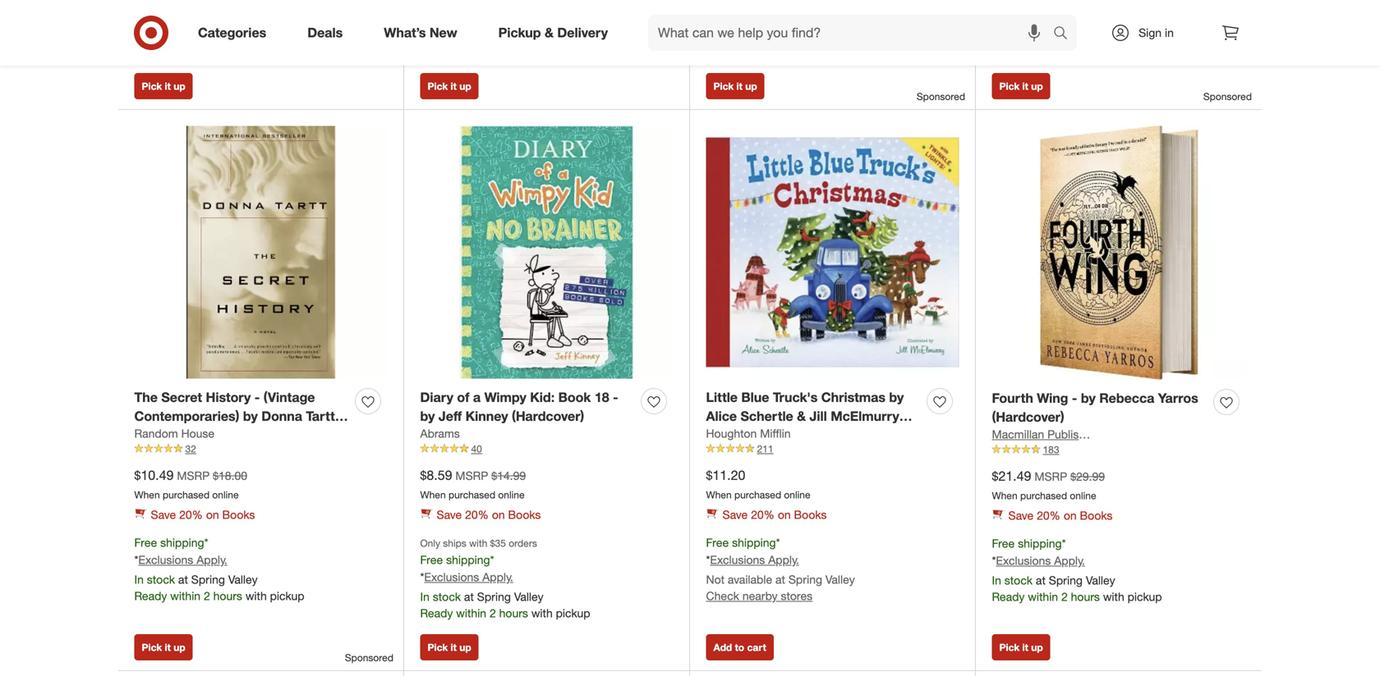 Task type: locate. For each thing, give the bounding box(es) containing it.
stock inside * exclusions apply. in stock at  spring valley ready within 2 hours with pickup
[[719, 28, 747, 43]]

msrp inside '$21.49 msrp $29.99 when purchased online'
[[1035, 470, 1067, 484]]

with inside 'in stock at  spring valley ready within 2 hours with pickup'
[[1103, 31, 1125, 46]]

& left "jill"
[[797, 409, 806, 425]]

truck's
[[773, 390, 818, 406]]

0 horizontal spatial msrp
[[177, 469, 210, 483]]

books for $8.59
[[508, 508, 541, 523]]

by inside diary of a wimpy kid: book 18 - by jeff kinney (hardcover)
[[420, 409, 435, 425]]

what's
[[384, 25, 426, 41]]

books for $21.49
[[1080, 509, 1113, 523]]

2 horizontal spatial sponsored
[[1203, 90, 1252, 103]]

hours
[[1071, 31, 1100, 46], [213, 45, 242, 59], [785, 45, 814, 59], [213, 589, 242, 604], [1071, 590, 1100, 605], [499, 607, 528, 621]]

by
[[889, 390, 904, 406], [1081, 391, 1096, 407], [243, 409, 258, 425], [420, 409, 435, 425]]

ready inside * exclusions apply. in stock at  spring valley ready within 2 hours with pickup
[[706, 45, 739, 59]]

20% down the $8.59 msrp $14.99 when purchased online
[[465, 508, 489, 523]]

on up $35
[[492, 508, 505, 523]]

2 inside * exclusions apply. in stock at  spring valley ready within 2 hours with pickup
[[776, 45, 782, 59]]

(hardcover) down kid:
[[512, 409, 584, 425]]

20% down $10.49 msrp $18.00 when purchased online
[[179, 508, 203, 523]]

18
[[595, 390, 609, 406]]

save up the 'ships'
[[437, 508, 462, 523]]

sponsored for in stock at  spring valley ready within 2 hours with pickup
[[1203, 90, 1252, 103]]

shipping down $10.49 msrp $18.00 when purchased online
[[160, 536, 204, 550]]

purchased down $8.59
[[449, 489, 495, 502]]

2 horizontal spatial (hardcover)
[[992, 409, 1065, 425]]

little blue truck's christmas by alice schertle & jill mcelmurry (hardcover)
[[706, 390, 904, 443]]

books down $29.99
[[1080, 509, 1113, 523]]

0 horizontal spatial -
[[255, 390, 260, 406]]

at inside * exclusions apply. in stock at  spring valley ready within 2 hours with pickup
[[750, 28, 760, 43]]

mifflin
[[760, 427, 791, 441]]

spring inside * exclusions apply. in stock at  spring valley ready within 2 hours with pickup
[[763, 28, 797, 43]]

shipping up available
[[732, 536, 776, 550]]

house
[[181, 427, 215, 441]]

211
[[757, 443, 774, 456]]

online inside $10.49 msrp $18.00 when purchased online
[[212, 489, 239, 502]]

& right pickup
[[545, 25, 554, 41]]

by down diary
[[420, 409, 435, 425]]

msrp for $21.49
[[1035, 470, 1067, 484]]

purchased down $10.49
[[163, 489, 210, 502]]

save for $11.20
[[723, 508, 748, 523]]

*
[[134, 9, 138, 23], [706, 9, 710, 23], [204, 536, 208, 550], [776, 536, 780, 550], [1062, 537, 1066, 551], [134, 553, 138, 568], [706, 553, 710, 568], [490, 553, 494, 568], [992, 554, 996, 568], [420, 571, 424, 585]]

diary of a wimpy kid: book 18 - by jeff kinney (hardcover) image
[[420, 126, 673, 379]]

hours inside only ships with $35 orders free shipping * * exclusions apply. in stock at  spring valley ready within 2 hours with pickup
[[499, 607, 528, 621]]

within inside 'in stock at  spring valley ready within 2 hours with pickup'
[[1028, 31, 1058, 46]]

spring
[[1049, 15, 1083, 29], [191, 28, 225, 43], [477, 28, 511, 43], [763, 28, 797, 43], [191, 573, 225, 587], [789, 573, 822, 587], [1049, 574, 1083, 588], [477, 590, 511, 605]]

20% for $11.20
[[751, 508, 775, 523]]

(hardcover) up macmillan
[[992, 409, 1065, 425]]

free
[[134, 536, 157, 550], [706, 536, 729, 550], [992, 537, 1015, 551], [420, 553, 443, 568]]

exclusions inside free shipping * * exclusions apply. not available at spring valley check nearby stores
[[710, 553, 765, 568]]

pick it up
[[142, 80, 185, 92], [428, 80, 471, 92], [714, 80, 757, 92], [999, 80, 1043, 92], [142, 642, 185, 654], [428, 642, 471, 654], [999, 642, 1043, 654]]

random
[[134, 427, 178, 441]]

ready
[[992, 31, 1025, 46], [134, 45, 167, 59], [706, 45, 739, 59], [134, 589, 167, 604], [992, 590, 1025, 605], [420, 607, 453, 621]]

valley inside * exclusions apply. in stock at  spring valley ready within 2 hours with pickup
[[800, 28, 830, 43]]

20% for $21.49
[[1037, 509, 1061, 523]]

free shipping * * exclusions apply. in stock at  spring valley ready within 2 hours with pickup
[[134, 536, 304, 604], [992, 537, 1162, 605]]

msrp for $10.49
[[177, 469, 210, 483]]

1 vertical spatial &
[[797, 409, 806, 425]]

books
[[222, 508, 255, 523], [508, 508, 541, 523], [794, 508, 827, 523], [1080, 509, 1113, 523]]

blue
[[741, 390, 769, 406]]

online inside '$21.49 msrp $29.99 when purchased online'
[[1070, 490, 1096, 503]]

save 20% on books
[[151, 508, 255, 523], [437, 508, 541, 523], [723, 508, 827, 523], [1009, 509, 1113, 523]]

online
[[212, 489, 239, 502], [498, 489, 525, 502], [784, 489, 811, 502], [1070, 490, 1096, 503]]

on down '$21.49 msrp $29.99 when purchased online'
[[1064, 509, 1077, 523]]

(hardcover) down alice
[[706, 427, 779, 443]]

211 link
[[706, 443, 959, 457]]

save down $10.49
[[151, 508, 176, 523]]

deals
[[307, 25, 343, 41]]

save 20% on books for $11.20
[[723, 508, 827, 523]]

random house
[[134, 427, 215, 441]]

on
[[206, 508, 219, 523], [492, 508, 505, 523], [778, 508, 791, 523], [1064, 509, 1077, 523]]

sign in
[[1139, 25, 1174, 40]]

0 vertical spatial &
[[545, 25, 554, 41]]

on down $11.20 when purchased online
[[778, 508, 791, 523]]

$8.59
[[420, 468, 452, 484]]

valley
[[1086, 15, 1115, 29], [228, 28, 258, 43], [514, 28, 544, 43], [800, 28, 830, 43], [228, 573, 258, 587], [826, 573, 855, 587], [1086, 574, 1115, 588], [514, 590, 544, 605]]

when down $8.59
[[420, 489, 446, 502]]

within inside only ships with $35 orders free shipping * * exclusions apply. in stock at  spring valley ready within 2 hours with pickup
[[456, 607, 486, 621]]

cart
[[747, 642, 766, 654]]

2 horizontal spatial -
[[1072, 391, 1077, 407]]

save 20% on books down '$21.49 msrp $29.99 when purchased online'
[[1009, 509, 1113, 523]]

$11.20
[[706, 468, 746, 484]]

online down the $14.99
[[498, 489, 525, 502]]

in
[[1165, 25, 1174, 40]]

books for $11.20
[[794, 508, 827, 523]]

on for $21.49
[[1064, 509, 1077, 523]]

- right wing
[[1072, 391, 1077, 407]]

donna
[[261, 409, 302, 425]]

20% for $10.49
[[179, 508, 203, 523]]

save
[[151, 508, 176, 523], [437, 508, 462, 523], [723, 508, 748, 523], [1009, 509, 1034, 523]]

(hardcover) inside little blue truck's christmas by alice schertle & jill mcelmurry (hardcover)
[[706, 427, 779, 443]]

save 20% on books for $10.49
[[151, 508, 255, 523]]

save 20% on books for $21.49
[[1009, 509, 1113, 523]]

pickup inside * exclusions apply. in stock at  spring valley ready within 2 hours with pickup
[[842, 45, 876, 59]]

diary of a wimpy kid: book 18 - by jeff kinney (hardcover) link
[[420, 389, 635, 426]]

pickup & delivery link
[[484, 15, 629, 51]]

online down $29.99
[[1070, 490, 1096, 503]]

when
[[134, 489, 160, 502], [420, 489, 446, 502], [706, 489, 732, 502], [992, 490, 1018, 503]]

in inside * exclusions apply. in stock at  spring valley ready within 2 hours with pickup
[[706, 28, 716, 43]]

1 horizontal spatial &
[[797, 409, 806, 425]]

when down $11.20
[[706, 489, 732, 502]]

- inside fourth wing - by rebecca yarros (hardcover)
[[1072, 391, 1077, 407]]

when down $21.49
[[992, 490, 1018, 503]]

2 inside only ships with $35 orders free shipping * * exclusions apply. in stock at  spring valley ready within 2 hours with pickup
[[490, 607, 496, 621]]

shipping inside free shipping * * exclusions apply. not available at spring valley check nearby stores
[[732, 536, 776, 550]]

sponsored
[[917, 90, 965, 103], [1203, 90, 1252, 103], [345, 652, 394, 665]]

(hardcover) inside diary of a wimpy kid: book 18 - by jeff kinney (hardcover)
[[512, 409, 584, 425]]

pickup inside only ships with $35 orders free shipping * * exclusions apply. in stock at  spring valley ready within 2 hours with pickup
[[556, 607, 590, 621]]

exclusions inside * exclusions apply. in stock at  spring valley ready within 2 hours
[[138, 9, 193, 23]]

20% down '$21.49 msrp $29.99 when purchased online'
[[1037, 509, 1061, 523]]

with
[[1103, 31, 1125, 46], [817, 45, 839, 59], [469, 538, 487, 550], [246, 589, 267, 604], [1103, 590, 1125, 605], [531, 607, 553, 621]]

publishers
[[1048, 428, 1101, 442]]

when for $21.49
[[992, 490, 1018, 503]]

apply. inside only ships with $35 orders free shipping * * exclusions apply. in stock at  spring valley ready within 2 hours with pickup
[[482, 571, 513, 585]]

save down $11.20 when purchased online
[[723, 508, 748, 523]]

1 horizontal spatial sponsored
[[917, 90, 965, 103]]

categories
[[198, 25, 266, 41]]

within
[[1028, 31, 1058, 46], [170, 45, 201, 59], [742, 45, 772, 59], [170, 589, 201, 604], [1028, 590, 1058, 605], [456, 607, 486, 621]]

alice
[[706, 409, 737, 425]]

2 inside 'in stock at  spring valley ready within 2 hours with pickup'
[[1061, 31, 1068, 46]]

40 link
[[420, 443, 673, 457]]

what's new link
[[370, 15, 478, 51]]

with inside * exclusions apply. in stock at  spring valley ready within 2 hours with pickup
[[817, 45, 839, 59]]

- right history
[[255, 390, 260, 406]]

msrp down 40
[[456, 469, 488, 483]]

save 20% on books down $10.49 msrp $18.00 when purchased online
[[151, 508, 255, 523]]

by right wing
[[1081, 391, 1096, 407]]

apply. inside * exclusions apply. in stock at  spring valley ready within 2 hours
[[197, 9, 227, 23]]

pickup
[[1128, 31, 1162, 46], [842, 45, 876, 59], [270, 589, 304, 604], [1128, 590, 1162, 605], [556, 607, 590, 621]]

by inside fourth wing - by rebecca yarros (hardcover)
[[1081, 391, 1096, 407]]

add to cart button
[[706, 635, 774, 661]]

purchased inside $11.20 when purchased online
[[735, 489, 781, 502]]

msrp inside the $8.59 msrp $14.99 when purchased online
[[456, 469, 488, 483]]

purchased inside '$21.49 msrp $29.99 when purchased online'
[[1020, 490, 1067, 503]]

online down $18.00
[[212, 489, 239, 502]]

pick it up button
[[134, 73, 193, 99], [420, 73, 479, 99], [706, 73, 765, 99], [992, 73, 1051, 99], [134, 635, 193, 661], [420, 635, 479, 661], [992, 635, 1051, 661]]

exclusions
[[138, 9, 193, 23], [710, 9, 765, 23], [138, 553, 193, 568], [710, 553, 765, 568], [996, 554, 1051, 568], [424, 571, 479, 585]]

books up orders
[[508, 508, 541, 523]]

(hardcover)
[[512, 409, 584, 425], [992, 409, 1065, 425], [706, 427, 779, 443]]

books down $18.00
[[222, 508, 255, 523]]

purchased down $21.49
[[1020, 490, 1067, 503]]

2 horizontal spatial msrp
[[1035, 470, 1067, 484]]

ready inside * exclusions apply. in stock at  spring valley ready within 2 hours
[[134, 45, 167, 59]]

purchased inside $10.49 msrp $18.00 when purchased online
[[163, 489, 210, 502]]

little blue truck's christmas by alice schertle & jill mcelmurry (hardcover) image
[[706, 126, 959, 379], [706, 126, 959, 379]]

free up not
[[706, 536, 729, 550]]

msrp down 183
[[1035, 470, 1067, 484]]

up
[[174, 80, 185, 92], [459, 80, 471, 92], [745, 80, 757, 92], [1031, 80, 1043, 92], [174, 642, 185, 654], [459, 642, 471, 654], [1031, 642, 1043, 654]]

when inside '$21.49 msrp $29.99 when purchased online'
[[992, 490, 1018, 503]]

free down $21.49
[[992, 537, 1015, 551]]

when inside $10.49 msrp $18.00 when purchased online
[[134, 489, 160, 502]]

delivery
[[557, 25, 608, 41]]

save down $21.49
[[1009, 509, 1034, 523]]

1 horizontal spatial -
[[613, 390, 618, 406]]

sponsored for * exclusions apply. in stock at  spring valley ready within 2 hours with pickup
[[917, 90, 965, 103]]

1 horizontal spatial (hardcover)
[[706, 427, 779, 443]]

- right 18
[[613, 390, 618, 406]]

online inside $11.20 when purchased online
[[784, 489, 811, 502]]

what's new
[[384, 25, 457, 41]]

2 inside * exclusions apply. in stock at  spring valley ready within 2 hours
[[204, 45, 210, 59]]

(hardcover) inside fourth wing - by rebecca yarros (hardcover)
[[992, 409, 1065, 425]]

* inside * exclusions apply. in stock at  spring valley ready within 2 hours
[[134, 9, 138, 23]]

shipping down the 'ships'
[[446, 553, 490, 568]]

by up mcelmurry
[[889, 390, 904, 406]]

& inside little blue truck's christmas by alice schertle & jill mcelmurry (hardcover)
[[797, 409, 806, 425]]

when down $10.49
[[134, 489, 160, 502]]

on for $8.59
[[492, 508, 505, 523]]

1 horizontal spatial msrp
[[456, 469, 488, 483]]

kinney
[[465, 409, 508, 425]]

by down history
[[243, 409, 258, 425]]

save 20% on books up $35
[[437, 508, 541, 523]]

msrp inside $10.49 msrp $18.00 when purchased online
[[177, 469, 210, 483]]

* exclusions apply. in stock at  spring valley ready within 2 hours
[[134, 9, 258, 59]]

&
[[545, 25, 554, 41], [797, 409, 806, 425]]

(paperback)
[[134, 427, 210, 443]]

20% down $11.20 when purchased online
[[751, 508, 775, 523]]

spring inside * exclusions apply. in stock at  spring valley ready within 2 hours
[[191, 28, 225, 43]]

books down $11.20 when purchased online
[[794, 508, 827, 523]]

purchased
[[163, 489, 210, 502], [449, 489, 495, 502], [735, 489, 781, 502], [1020, 490, 1067, 503]]

available
[[728, 573, 772, 587]]

purchased down $11.20
[[735, 489, 781, 502]]

save 20% on books down $11.20 when purchased online
[[723, 508, 827, 523]]

0 horizontal spatial (hardcover)
[[512, 409, 584, 425]]

purchased inside the $8.59 msrp $14.99 when purchased online
[[449, 489, 495, 502]]

apply. inside * exclusions apply. in stock at  spring valley ready within 2 hours with pickup
[[768, 9, 799, 23]]

stock inside 'in stock at  spring valley ready within 2 hours with pickup'
[[1005, 15, 1033, 29]]

shipping inside only ships with $35 orders free shipping * * exclusions apply. in stock at  spring valley ready within 2 hours with pickup
[[446, 553, 490, 568]]

20%
[[179, 508, 203, 523], [465, 508, 489, 523], [751, 508, 775, 523], [1037, 509, 1061, 523]]

msrp down 32
[[177, 469, 210, 483]]

online down 211 link
[[784, 489, 811, 502]]

free down only
[[420, 553, 443, 568]]

online for $21.49
[[1070, 490, 1096, 503]]

on down $10.49 msrp $18.00 when purchased online
[[206, 508, 219, 523]]

in stock at  spring valley ready within 2 hours with pickup
[[992, 15, 1162, 46]]

online for $8.59
[[498, 489, 525, 502]]

secret
[[161, 390, 202, 406]]

history
[[206, 390, 251, 406]]

when inside the $8.59 msrp $14.99 when purchased online
[[420, 489, 446, 502]]

What can we help you find? suggestions appear below search field
[[648, 15, 1057, 51]]

diary of a wimpy kid: book 18 - by jeff kinney (hardcover)
[[420, 390, 618, 425]]

a
[[473, 390, 481, 406]]

check
[[706, 589, 739, 604]]

shipping
[[160, 536, 204, 550], [732, 536, 776, 550], [1018, 537, 1062, 551], [446, 553, 490, 568]]

online inside the $8.59 msrp $14.99 when purchased online
[[498, 489, 525, 502]]



Task type: vqa. For each thing, say whether or not it's contained in the screenshot.
Program
no



Task type: describe. For each thing, give the bounding box(es) containing it.
houghton mifflin
[[706, 427, 791, 441]]

183 link
[[992, 443, 1246, 458]]

save 20% on books for $8.59
[[437, 508, 541, 523]]

save for $10.49
[[151, 508, 176, 523]]

within inside * exclusions apply. in stock at  spring valley ready within 2 hours with pickup
[[742, 45, 772, 59]]

183
[[1043, 444, 1059, 457]]

search button
[[1046, 15, 1085, 54]]

houghton mifflin link
[[706, 426, 791, 443]]

sign
[[1139, 25, 1162, 40]]

new
[[430, 25, 457, 41]]

free shipping * * exclusions apply. not available at spring valley check nearby stores
[[706, 536, 855, 604]]

nearby
[[743, 589, 778, 604]]

abrams
[[420, 427, 460, 441]]

in inside 'in stock at  spring valley ready within 2 hours with pickup'
[[992, 15, 1001, 29]]

wing
[[1037, 391, 1068, 407]]

ready inside only ships with $35 orders free shipping * * exclusions apply. in stock at  spring valley ready within 2 hours with pickup
[[420, 607, 453, 621]]

on for $11.20
[[778, 508, 791, 523]]

free inside only ships with $35 orders free shipping * * exclusions apply. in stock at  spring valley ready within 2 hours with pickup
[[420, 553, 443, 568]]

apply. inside free shipping * * exclusions apply. not available at spring valley check nearby stores
[[768, 553, 799, 568]]

$8.59 msrp $14.99 when purchased online
[[420, 468, 526, 502]]

within inside * exclusions apply. in stock at  spring valley ready within 2 hours
[[170, 45, 201, 59]]

by inside the secret history - (vintage contemporaries) by donna tartt (paperback)
[[243, 409, 258, 425]]

$10.49
[[134, 468, 174, 484]]

1 horizontal spatial free shipping * * exclusions apply. in stock at  spring valley ready within 2 hours with pickup
[[992, 537, 1162, 605]]

free down $10.49
[[134, 536, 157, 550]]

when for $8.59
[[420, 489, 446, 502]]

hours inside * exclusions apply. in stock at  spring valley ready within 2 hours with pickup
[[785, 45, 814, 59]]

fourth wing - by rebecca yarros (hardcover) link
[[992, 389, 1207, 427]]

not
[[706, 573, 725, 587]]

- inside diary of a wimpy kid: book 18 - by jeff kinney (hardcover)
[[613, 390, 618, 406]]

search
[[1046, 26, 1085, 42]]

at inside free shipping * * exclusions apply. not available at spring valley check nearby stores
[[776, 573, 785, 587]]

rebecca
[[1099, 391, 1155, 407]]

valley inside * exclusions apply. in stock at  spring valley ready within 2 hours
[[228, 28, 258, 43]]

hours inside * exclusions apply. in stock at  spring valley ready within 2 hours
[[213, 45, 242, 59]]

tartt
[[306, 409, 335, 425]]

valley inside 'in stock at  spring valley ready within 2 hours with pickup'
[[1086, 15, 1115, 29]]

mcelmurry
[[831, 409, 899, 425]]

$21.49
[[992, 469, 1031, 485]]

contemporaries)
[[134, 409, 239, 425]]

macmillan
[[992, 428, 1044, 442]]

- inside the secret history - (vintage contemporaries) by donna tartt (paperback)
[[255, 390, 260, 406]]

spring inside 'in stock at  spring valley ready within 2 hours with pickup'
[[1049, 15, 1083, 29]]

fourth wing - by rebecca yarros (hardcover) image
[[992, 126, 1246, 380]]

exclusions inside only ships with $35 orders free shipping * * exclusions apply. in stock at  spring valley ready within 2 hours with pickup
[[424, 571, 479, 585]]

on for $10.49
[[206, 508, 219, 523]]

deals link
[[293, 15, 363, 51]]

in stock at  spring valley
[[420, 28, 544, 43]]

wimpy
[[484, 390, 526, 406]]

* exclusions apply. in stock at  spring valley ready within 2 hours with pickup
[[706, 9, 876, 59]]

categories link
[[184, 15, 287, 51]]

check nearby stores button
[[706, 589, 813, 605]]

houghton
[[706, 427, 757, 441]]

add to cart
[[714, 642, 766, 654]]

40
[[471, 443, 482, 456]]

0 horizontal spatial &
[[545, 25, 554, 41]]

orders
[[509, 538, 537, 550]]

spring inside free shipping * * exclusions apply. not available at spring valley check nearby stores
[[789, 573, 822, 587]]

when inside $11.20 when purchased online
[[706, 489, 732, 502]]

spring inside only ships with $35 orders free shipping * * exclusions apply. in stock at  spring valley ready within 2 hours with pickup
[[477, 590, 511, 605]]

* inside * exclusions apply. in stock at  spring valley ready within 2 hours with pickup
[[706, 9, 710, 23]]

$29.99
[[1071, 470, 1105, 484]]

pickup & delivery
[[498, 25, 608, 41]]

valley inside only ships with $35 orders free shipping * * exclusions apply. in stock at  spring valley ready within 2 hours with pickup
[[514, 590, 544, 605]]

save for $8.59
[[437, 508, 462, 523]]

purchased for $21.49
[[1020, 490, 1067, 503]]

0 horizontal spatial free shipping * * exclusions apply. in stock at  spring valley ready within 2 hours with pickup
[[134, 536, 304, 604]]

in inside only ships with $35 orders free shipping * * exclusions apply. in stock at  spring valley ready within 2 hours with pickup
[[420, 590, 430, 605]]

32
[[185, 443, 196, 456]]

jeff
[[439, 409, 462, 425]]

at inside only ships with $35 orders free shipping * * exclusions apply. in stock at  spring valley ready within 2 hours with pickup
[[464, 590, 474, 605]]

random house link
[[134, 426, 215, 443]]

diary
[[420, 390, 453, 406]]

20% for $8.59
[[465, 508, 489, 523]]

when for $10.49
[[134, 489, 160, 502]]

at inside 'in stock at  spring valley ready within 2 hours with pickup'
[[1036, 15, 1046, 29]]

purchased for $10.49
[[163, 489, 210, 502]]

little
[[706, 390, 738, 406]]

exclusions inside * exclusions apply. in stock at  spring valley ready within 2 hours with pickup
[[710, 9, 765, 23]]

$18.00
[[213, 469, 247, 483]]

$10.49 msrp $18.00 when purchased online
[[134, 468, 247, 502]]

sign in link
[[1097, 15, 1200, 51]]

0 horizontal spatial sponsored
[[345, 652, 394, 665]]

$21.49 msrp $29.99 when purchased online
[[992, 469, 1105, 503]]

msrp for $8.59
[[456, 469, 488, 483]]

abrams link
[[420, 426, 460, 443]]

the
[[134, 390, 158, 406]]

books for $10.49
[[222, 508, 255, 523]]

by inside little blue truck's christmas by alice schertle & jill mcelmurry (hardcover)
[[889, 390, 904, 406]]

online for $10.49
[[212, 489, 239, 502]]

at inside * exclusions apply. in stock at  spring valley ready within 2 hours
[[178, 28, 188, 43]]

hours inside 'in stock at  spring valley ready within 2 hours with pickup'
[[1071, 31, 1100, 46]]

add
[[714, 642, 732, 654]]

$14.99
[[491, 469, 526, 483]]

yarros
[[1158, 391, 1198, 407]]

the secret history - (vintage contemporaries) by donna tartt (paperback)
[[134, 390, 335, 443]]

ships
[[443, 538, 466, 550]]

schertle
[[741, 409, 793, 425]]

32 link
[[134, 443, 387, 457]]

(vintage
[[264, 390, 315, 406]]

pickup inside 'in stock at  spring valley ready within 2 hours with pickup'
[[1128, 31, 1162, 46]]

macmillan publishers
[[992, 428, 1101, 442]]

ready inside 'in stock at  spring valley ready within 2 hours with pickup'
[[992, 31, 1025, 46]]

save for $21.49
[[1009, 509, 1034, 523]]

stores
[[781, 589, 813, 604]]

fourth
[[992, 391, 1033, 407]]

kid:
[[530, 390, 555, 406]]

shipping down '$21.49 msrp $29.99 when purchased online'
[[1018, 537, 1062, 551]]

valley inside free shipping * * exclusions apply. not available at spring valley check nearby stores
[[826, 573, 855, 587]]

christmas
[[821, 390, 886, 406]]

in inside * exclusions apply. in stock at  spring valley ready within 2 hours
[[134, 28, 144, 43]]

the secret history - (vintage contemporaries) by donna tartt (paperback) image
[[134, 126, 387, 379]]

stock inside only ships with $35 orders free shipping * * exclusions apply. in stock at  spring valley ready within 2 hours with pickup
[[433, 590, 461, 605]]

pickup
[[498, 25, 541, 41]]

book
[[558, 390, 591, 406]]

jill
[[810, 409, 827, 425]]

purchased for $8.59
[[449, 489, 495, 502]]

the secret history - (vintage contemporaries) by donna tartt (paperback) link
[[134, 389, 349, 443]]

only
[[420, 538, 440, 550]]

fourth wing - by rebecca yarros (hardcover)
[[992, 391, 1198, 425]]

macmillan publishers link
[[992, 427, 1101, 443]]

free inside free shipping * * exclusions apply. not available at spring valley check nearby stores
[[706, 536, 729, 550]]

stock inside * exclusions apply. in stock at  spring valley ready within 2 hours
[[147, 28, 175, 43]]

$35
[[490, 538, 506, 550]]

only ships with $35 orders free shipping * * exclusions apply. in stock at  spring valley ready within 2 hours with pickup
[[420, 538, 590, 621]]



